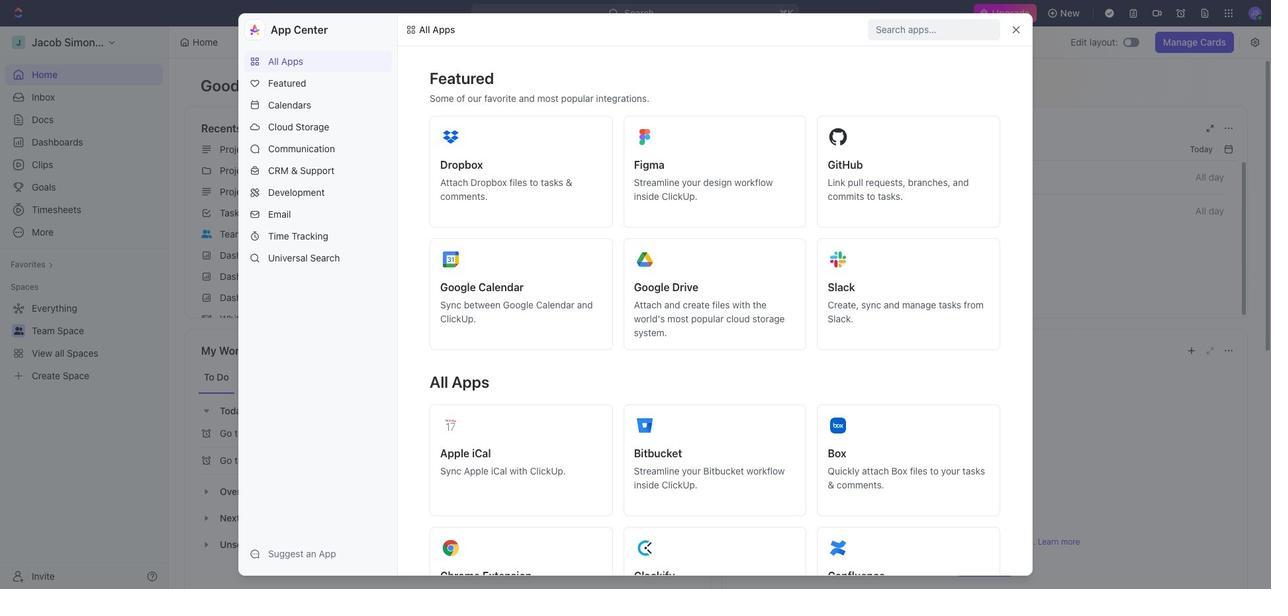 Task type: describe. For each thing, give the bounding box(es) containing it.
Search apps… field
[[876, 22, 995, 38]]



Task type: vqa. For each thing, say whether or not it's contained in the screenshot.
middle Agency
no



Task type: locate. For each thing, give the bounding box(es) containing it.
sidebar navigation
[[0, 26, 169, 589]]

tab list
[[199, 361, 697, 394]]

akvyc image
[[406, 24, 416, 35]]

tree inside sidebar navigation
[[5, 298, 163, 387]]

dialog
[[238, 13, 1033, 589]]

user group image
[[201, 230, 212, 238]]

tree
[[5, 298, 163, 387]]



